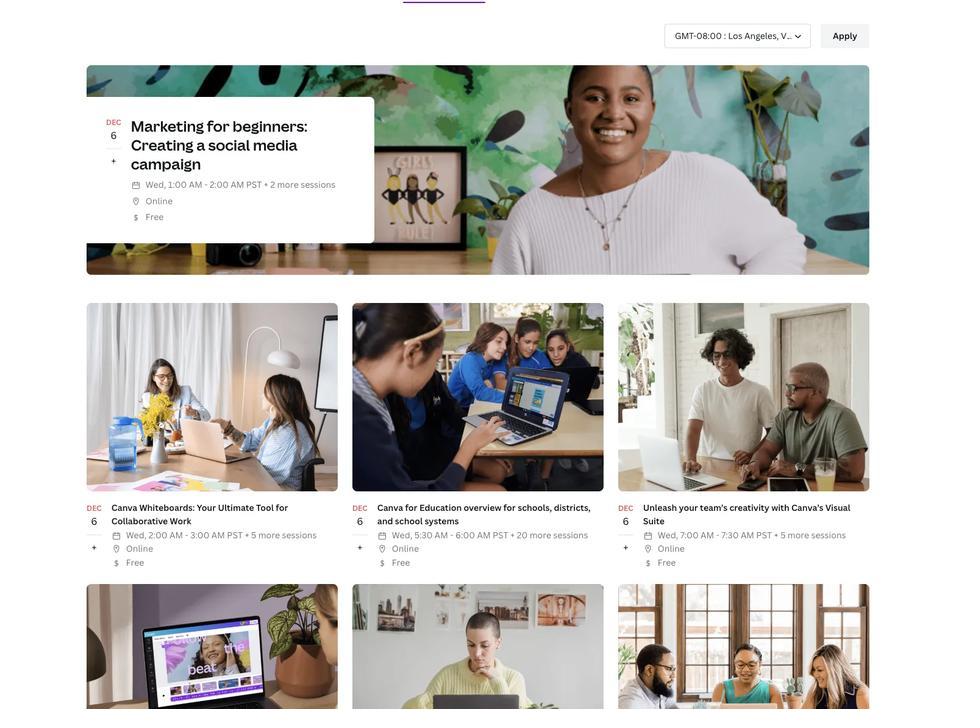 Task type: locate. For each thing, give the bounding box(es) containing it.
more right 20 on the right
[[530, 529, 552, 541]]

- left the 7:30
[[717, 529, 720, 541]]

sessions for wed, 7:00 am - 7:30 am pst + 5 more sessions
[[812, 529, 847, 541]]

am
[[189, 179, 202, 190], [231, 179, 244, 190], [170, 529, 183, 541], [212, 529, 225, 541], [435, 529, 448, 541], [477, 529, 491, 541], [701, 529, 715, 541], [741, 529, 755, 541]]

am right 7:00
[[701, 529, 715, 541]]

wed, left "1:00"
[[146, 179, 166, 190]]

am right the 7:30
[[741, 529, 755, 541]]

dec for wed, 1:00 am - 2:00 am pst
[[106, 117, 121, 127]]

your
[[679, 502, 698, 514]]

social
[[208, 135, 250, 155]]

dec 6 left the suite
[[619, 503, 634, 528]]

suite
[[644, 516, 665, 527]]

creating
[[131, 135, 194, 155]]

0 horizontal spatial 5
[[251, 529, 256, 541]]

canva inside canva for education overview for schools, districts, and school systems
[[378, 502, 403, 514]]

am right 3:00
[[212, 529, 225, 541]]

creativity
[[730, 502, 770, 514]]

vancouver,
[[781, 30, 827, 41]]

free down collaborative
[[126, 557, 144, 568]]

free
[[146, 211, 164, 223], [126, 557, 144, 568], [392, 557, 410, 568], [658, 557, 676, 568]]

wed, down school
[[392, 529, 413, 541]]

whiteboards:
[[139, 502, 195, 514]]

canva's
[[792, 502, 824, 514]]

online
[[146, 195, 173, 207], [126, 543, 153, 555], [392, 543, 419, 555], [658, 543, 685, 555]]

unleash your team's creativity with canva's visual suite
[[644, 502, 851, 527]]

6
[[111, 129, 117, 142], [91, 515, 97, 528], [357, 515, 363, 528], [623, 515, 629, 528]]

canva for canva whiteboards: your ultimate tool for collaborative work
[[112, 502, 137, 514]]

2:00 down marketing for beginners: creating a social media campaign
[[210, 179, 229, 190]]

dec 6 left creating
[[106, 117, 121, 142]]

wed, 7:00 am - 7:30 am pst + 5 more sessions
[[658, 529, 847, 541]]

media
[[253, 135, 298, 155]]

dec 6 left and
[[353, 503, 368, 528]]

campaign
[[131, 154, 201, 174]]

+
[[111, 155, 116, 168], [264, 179, 268, 190], [245, 529, 249, 541], [511, 529, 515, 541], [774, 529, 779, 541], [92, 541, 97, 554], [358, 541, 363, 554], [624, 541, 629, 554]]

online down collaborative
[[126, 543, 153, 555]]

1 canva from the left
[[112, 502, 137, 514]]

1 horizontal spatial 2:00
[[210, 179, 229, 190]]

wed, down collaborative
[[126, 529, 147, 541]]

3:00
[[190, 529, 210, 541]]

more right 2
[[277, 179, 299, 190]]

for left schools, at the right
[[504, 502, 516, 514]]

08:00
[[697, 30, 722, 41]]

am right "1:00"
[[189, 179, 202, 190]]

wed, 1:00 am - 2:00 am pst + 2 more sessions
[[146, 179, 336, 190]]

for right tool
[[276, 502, 288, 514]]

sessions
[[301, 179, 336, 190], [282, 529, 317, 541], [554, 529, 588, 541], [812, 529, 847, 541]]

pst
[[246, 179, 262, 190], [227, 529, 243, 541], [493, 529, 509, 541], [757, 529, 772, 541]]

5 down with
[[781, 529, 786, 541]]

wed,
[[146, 179, 166, 190], [126, 529, 147, 541], [392, 529, 413, 541], [658, 529, 679, 541]]

canva up collaborative
[[112, 502, 137, 514]]

online down 7:00
[[658, 543, 685, 555]]

6 left collaborative
[[91, 515, 97, 528]]

beginners:
[[233, 116, 308, 136]]

free down campaign
[[146, 211, 164, 223]]

6 left creating
[[111, 129, 117, 142]]

5
[[251, 529, 256, 541], [781, 529, 786, 541]]

1 horizontal spatial 5
[[781, 529, 786, 541]]

tool
[[256, 502, 274, 514]]

your
[[197, 502, 216, 514]]

team's
[[700, 502, 728, 514]]

wed, for wed, 1:00 am - 2:00 am pst + 2 more sessions
[[146, 179, 166, 190]]

- for 6:00
[[450, 529, 454, 541]]

am down systems
[[435, 529, 448, 541]]

visual
[[826, 502, 851, 514]]

1 5 from the left
[[251, 529, 256, 541]]

dec 6
[[106, 117, 121, 142], [87, 503, 102, 528], [353, 503, 368, 528], [619, 503, 634, 528]]

0 vertical spatial 2:00
[[210, 179, 229, 190]]

canva up and
[[378, 502, 403, 514]]

6 left the suite
[[623, 515, 629, 528]]

dec 6 left collaborative
[[87, 503, 102, 528]]

2 canva from the left
[[378, 502, 403, 514]]

2:00
[[210, 179, 229, 190], [149, 529, 168, 541]]

free down the suite
[[658, 557, 676, 568]]

online down "1:00"
[[146, 195, 173, 207]]

6 left and
[[357, 515, 363, 528]]

systems
[[425, 516, 459, 527]]

online for 7:00
[[658, 543, 685, 555]]

1 horizontal spatial canva
[[378, 502, 403, 514]]

online down 5:30 in the left bottom of the page
[[392, 543, 419, 555]]

los
[[729, 30, 743, 41]]

free down school
[[392, 557, 410, 568]]

0 horizontal spatial canva
[[112, 502, 137, 514]]

with
[[772, 502, 790, 514]]

dec 6 for wed, 1:00 am - 2:00 am pst + 2 more sessions
[[106, 117, 121, 142]]

canva whiteboards: your ultimate tool for collaborative work
[[112, 502, 288, 527]]

1 vertical spatial 2:00
[[149, 529, 168, 541]]

6 for wed, 2:00 am - 3:00 am pst + 5 more sessions
[[91, 515, 97, 528]]

- left 3:00
[[185, 529, 188, 541]]

angeles,
[[745, 30, 779, 41]]

for
[[207, 116, 230, 136], [276, 502, 288, 514], [405, 502, 418, 514], [504, 502, 516, 514]]

2
[[271, 179, 275, 190]]

for up school
[[405, 502, 418, 514]]

-
[[205, 179, 208, 190], [185, 529, 188, 541], [450, 529, 454, 541], [717, 529, 720, 541]]

2 5 from the left
[[781, 529, 786, 541]]

dec for wed, 5:30 am - 6:00 am pst
[[353, 503, 368, 514]]

dec
[[106, 117, 121, 127], [87, 503, 102, 514], [353, 503, 368, 514], [619, 503, 634, 514]]

gmt-08:00 : los angeles, vancouver, tijuana
[[675, 30, 858, 41]]

canva for education overview for schools, districts, and school systems
[[378, 502, 591, 527]]

6 for wed, 1:00 am - 2:00 am pst + 2 more sessions
[[111, 129, 117, 142]]

pst left 2
[[246, 179, 262, 190]]

canva inside canva whiteboards: your ultimate tool for collaborative work
[[112, 502, 137, 514]]

more down tool
[[259, 529, 280, 541]]

5 down tool
[[251, 529, 256, 541]]

dec for wed, 2:00 am - 3:00 am pst
[[87, 503, 102, 514]]

pst left 20 on the right
[[493, 529, 509, 541]]

online for 5:30
[[392, 543, 419, 555]]

for inside marketing for beginners: creating a social media campaign
[[207, 116, 230, 136]]

for right 'a'
[[207, 116, 230, 136]]

:
[[724, 30, 726, 41]]

- for 3:00
[[185, 529, 188, 541]]

more down canva's at bottom
[[788, 529, 810, 541]]

more
[[277, 179, 299, 190], [259, 529, 280, 541], [530, 529, 552, 541], [788, 529, 810, 541]]

- right "1:00"
[[205, 179, 208, 190]]

pst down ultimate
[[227, 529, 243, 541]]

canva
[[112, 502, 137, 514], [378, 502, 403, 514]]

5 for wed, 7:00 am - 7:30 am pst
[[781, 529, 786, 541]]

5 for wed, 2:00 am - 3:00 am pst
[[251, 529, 256, 541]]

ultimate
[[218, 502, 254, 514]]

6 for wed, 7:00 am - 7:30 am pst + 5 more sessions
[[623, 515, 629, 528]]

2:00 down collaborative
[[149, 529, 168, 541]]

dec 6 for wed, 7:00 am - 7:30 am pst + 5 more sessions
[[619, 503, 634, 528]]

online for 1:00
[[146, 195, 173, 207]]

- left the 6:00
[[450, 529, 454, 541]]

pst for wed, 5:30 am - 6:00 am pst
[[493, 529, 509, 541]]

more for wed, 1:00 am - 2:00 am pst
[[277, 179, 299, 190]]

free for wed, 1:00 am - 2:00 am pst
[[146, 211, 164, 223]]

pst down unleash your team's creativity with canva's visual suite
[[757, 529, 772, 541]]

- for 7:30
[[717, 529, 720, 541]]

canva for canva for education overview for schools, districts, and school systems
[[378, 502, 403, 514]]

wed, down the suite
[[658, 529, 679, 541]]

unleash
[[644, 502, 677, 514]]



Task type: describe. For each thing, give the bounding box(es) containing it.
collaborative
[[112, 516, 168, 527]]

gmt-08:00 : los angeles, vancouver, tijuana button
[[665, 24, 858, 48]]

pst for wed, 7:00 am - 7:30 am pst
[[757, 529, 772, 541]]

marketing
[[131, 116, 204, 136]]

canva whiteboards: your ultimate tool for collaborative work link
[[112, 502, 288, 527]]

overview
[[464, 502, 502, 514]]

pst for wed, 2:00 am - 3:00 am pst
[[227, 529, 243, 541]]

canva for education overview for schools, districts, and school systems link
[[378, 502, 591, 527]]

wed, 2:00 am - 3:00 am pst + 5 more sessions
[[126, 529, 317, 541]]

6:00
[[456, 529, 475, 541]]

free for wed, 2:00 am - 3:00 am pst
[[126, 557, 144, 568]]

20
[[517, 529, 528, 541]]

marketing for beginners: creating a social media campaign
[[131, 116, 308, 174]]

wed, 5:30 am - 6:00 am pst + 20 more sessions
[[392, 529, 588, 541]]

7:30
[[722, 529, 739, 541]]

online for 2:00
[[126, 543, 153, 555]]

more for wed, 2:00 am - 3:00 am pst
[[259, 529, 280, 541]]

more for wed, 7:00 am - 7:30 am pst
[[788, 529, 810, 541]]

dec for wed, 7:00 am - 7:30 am pst
[[619, 503, 634, 514]]

free for wed, 7:00 am - 7:30 am pst
[[658, 557, 676, 568]]

education
[[420, 502, 462, 514]]

wed, for wed, 2:00 am - 3:00 am pst + 5 more sessions
[[126, 529, 147, 541]]

districts,
[[554, 502, 591, 514]]

for inside canva whiteboards: your ultimate tool for collaborative work
[[276, 502, 288, 514]]

am left 2
[[231, 179, 244, 190]]

work
[[170, 516, 191, 527]]

unleash your team's creativity with canva's visual suite link
[[644, 502, 851, 527]]

dec 6 for wed, 5:30 am - 6:00 am pst + 20 more sessions
[[353, 503, 368, 528]]

schools,
[[518, 502, 552, 514]]

a
[[197, 135, 205, 155]]

tijuana
[[829, 30, 858, 41]]

1:00
[[168, 179, 187, 190]]

am down work
[[170, 529, 183, 541]]

wed, for wed, 7:00 am - 7:30 am pst + 5 more sessions
[[658, 529, 679, 541]]

sessions for wed, 5:30 am - 6:00 am pst + 20 more sessions
[[554, 529, 588, 541]]

am right the 6:00
[[477, 529, 491, 541]]

5:30
[[415, 529, 433, 541]]

7:00
[[681, 529, 699, 541]]

pst for wed, 1:00 am - 2:00 am pst
[[246, 179, 262, 190]]

dec 6 for wed, 2:00 am - 3:00 am pst + 5 more sessions
[[87, 503, 102, 528]]

- for 2:00
[[205, 179, 208, 190]]

wed, for wed, 5:30 am - 6:00 am pst + 20 more sessions
[[392, 529, 413, 541]]

free for wed, 5:30 am - 6:00 am pst
[[392, 557, 410, 568]]

sessions for wed, 1:00 am - 2:00 am pst + 2 more sessions
[[301, 179, 336, 190]]

more for wed, 5:30 am - 6:00 am pst
[[530, 529, 552, 541]]

sessions for wed, 2:00 am - 3:00 am pst + 5 more sessions
[[282, 529, 317, 541]]

and
[[378, 516, 393, 527]]

6 for wed, 5:30 am - 6:00 am pst + 20 more sessions
[[357, 515, 363, 528]]

school
[[395, 516, 423, 527]]

gmt-
[[675, 30, 697, 41]]

0 horizontal spatial 2:00
[[149, 529, 168, 541]]



Task type: vqa. For each thing, say whether or not it's contained in the screenshot.
Tool
yes



